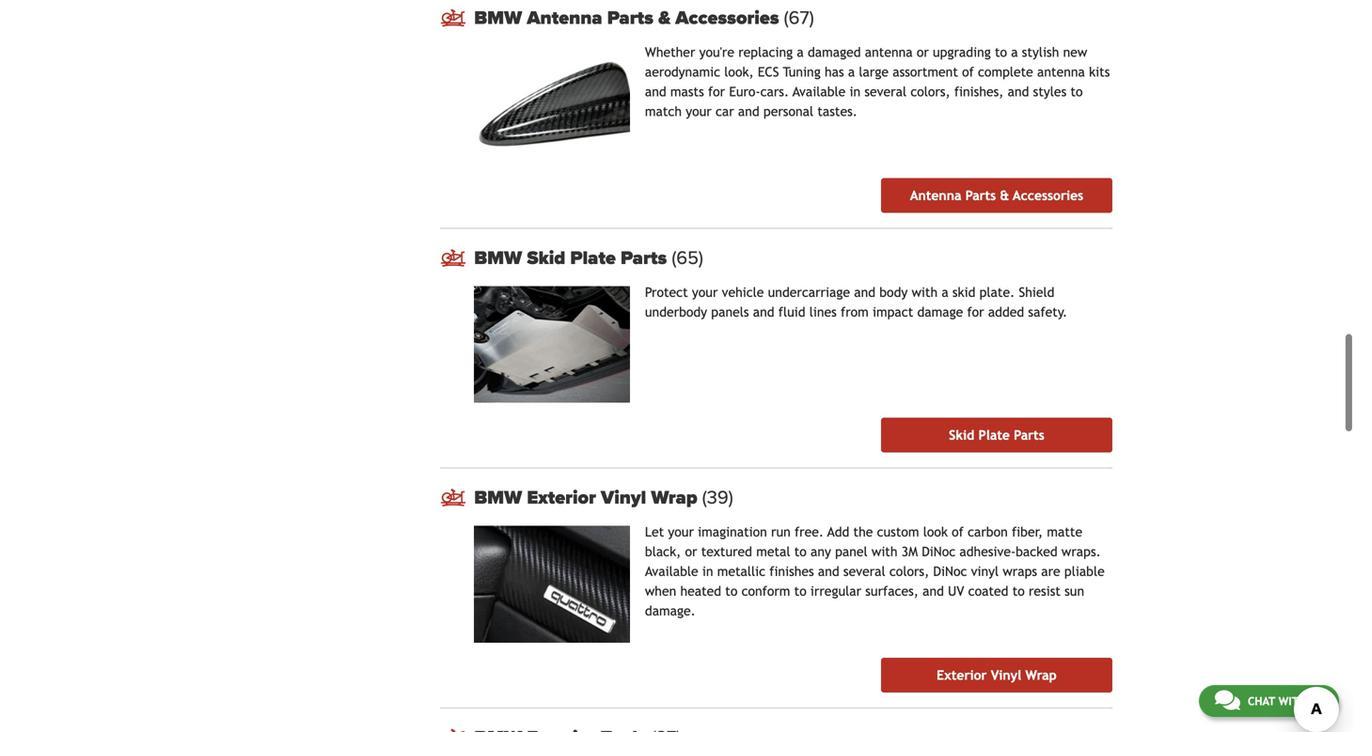 Task type: vqa. For each thing, say whether or not it's contained in the screenshot.
when
yes



Task type: locate. For each thing, give the bounding box(es) containing it.
1 vertical spatial or
[[685, 545, 697, 560]]

available
[[793, 84, 846, 99], [645, 565, 698, 580]]

1 vertical spatial your
[[692, 285, 718, 300]]

1 horizontal spatial vinyl
[[991, 668, 1022, 683]]

a up complete
[[1011, 45, 1018, 60]]

to down metallic
[[725, 584, 738, 599]]

in up heated
[[702, 565, 713, 580]]

antenna parts & accessories thumbnail image image
[[474, 46, 630, 163]]

with
[[912, 285, 938, 300], [872, 545, 898, 560], [1279, 695, 1307, 708]]

0 horizontal spatial exterior
[[527, 487, 596, 510]]

vinyl down coated
[[991, 668, 1022, 683]]

0 vertical spatial skid
[[527, 247, 565, 269]]

antenna
[[865, 45, 913, 60], [1037, 64, 1085, 79]]

of inside whether you're replacing a damaged antenna or upgrading to a stylish new aerodynamic look, ecs tuning has a large assortment of complete antenna kits and masts for euro-cars. available in several colors, finishes, and styles to match your car and personal tastes.
[[962, 64, 974, 79]]

skid plate parts thumbnail image image
[[474, 286, 630, 403]]

antenna up styles
[[1037, 64, 1085, 79]]

uv
[[948, 584, 965, 599]]

1 horizontal spatial available
[[793, 84, 846, 99]]

exterior
[[527, 487, 596, 510], [937, 668, 987, 683]]

free.
[[795, 525, 824, 540]]

shield
[[1019, 285, 1055, 300]]

1 vertical spatial bmw
[[474, 247, 522, 269]]

to down wraps
[[1013, 584, 1025, 599]]

0 vertical spatial several
[[865, 84, 907, 99]]

colors, for bmw                                                                                    exterior vinyl wrap
[[890, 565, 929, 580]]

let your imagination run free. add the custom look of carbon fiber, matte black, or textured metal to any panel with 3m dinoc adhesive-backed wraps. available in metallic finishes and several colors, dinoc vinyl wraps are pliable when heated to conform to irregular surfaces, and uv coated to resist sun damage.
[[645, 525, 1105, 619]]

exterior up exterior vinyl wrap thumbnail image
[[527, 487, 596, 510]]

for up car
[[708, 84, 725, 99]]

upgrading
[[933, 45, 991, 60]]

your for bmw                                                                                    skid plate parts
[[692, 285, 718, 300]]

0 vertical spatial plate
[[570, 247, 616, 269]]

1 vertical spatial of
[[952, 525, 964, 540]]

your right let
[[668, 525, 694, 540]]

available down black,
[[645, 565, 698, 580]]

personal
[[764, 104, 814, 119]]

or up assortment
[[917, 45, 929, 60]]

0 vertical spatial with
[[912, 285, 938, 300]]

antenna up large
[[865, 45, 913, 60]]

exterior down "uv"
[[937, 668, 987, 683]]

in
[[850, 84, 861, 99], [702, 565, 713, 580]]

1 horizontal spatial accessories
[[1013, 188, 1084, 203]]

body
[[880, 285, 908, 300]]

your up panels
[[692, 285, 718, 300]]

finishes
[[770, 565, 814, 580]]

vinyl inside exterior vinyl wrap link
[[991, 668, 1022, 683]]

0 vertical spatial bmw
[[474, 6, 522, 29]]

new
[[1063, 45, 1088, 60]]

pliable
[[1065, 565, 1105, 580]]

vinyl
[[971, 565, 999, 580]]

2 horizontal spatial with
[[1279, 695, 1307, 708]]

1 vertical spatial vinyl
[[991, 668, 1022, 683]]

dinoc down 'look'
[[922, 545, 956, 560]]

1 vertical spatial exterior
[[937, 668, 987, 683]]

car
[[716, 104, 734, 119]]

2 bmw from the top
[[474, 247, 522, 269]]

vehicle
[[722, 285, 764, 300]]

0 vertical spatial wrap
[[651, 487, 698, 510]]

has
[[825, 64, 844, 79]]

of inside "let your imagination run free. add the custom look of carbon fiber, matte black, or textured metal to any panel with 3m dinoc adhesive-backed wraps. available in metallic finishes and several colors, dinoc vinyl wraps are pliable when heated to conform to irregular surfaces, and uv coated to resist sun damage."
[[952, 525, 964, 540]]

of down upgrading
[[962, 64, 974, 79]]

in up tastes.
[[850, 84, 861, 99]]

and up irregular
[[818, 565, 840, 580]]

0 horizontal spatial accessories
[[676, 6, 779, 29]]

with down custom
[[872, 545, 898, 560]]

match
[[645, 104, 682, 119]]

1 vertical spatial for
[[967, 305, 984, 320]]

0 vertical spatial dinoc
[[922, 545, 956, 560]]

1 horizontal spatial wrap
[[1026, 668, 1057, 683]]

to up complete
[[995, 45, 1007, 60]]

bmw
[[474, 6, 522, 29], [474, 247, 522, 269], [474, 487, 522, 510]]

any
[[811, 545, 831, 560]]

0 horizontal spatial antenna
[[865, 45, 913, 60]]

and
[[645, 84, 667, 99], [1008, 84, 1029, 99], [738, 104, 760, 119], [854, 285, 876, 300], [753, 305, 775, 320], [818, 565, 840, 580], [923, 584, 944, 599]]

skid plate parts link
[[881, 418, 1113, 453]]

dinoc up "uv"
[[933, 565, 967, 580]]

wrap up let
[[651, 487, 698, 510]]

1 vertical spatial with
[[872, 545, 898, 560]]

chat with us link
[[1199, 686, 1339, 718]]

for down skid
[[967, 305, 984, 320]]

with up the damage
[[912, 285, 938, 300]]

0 vertical spatial your
[[686, 104, 712, 119]]

1 horizontal spatial antenna
[[910, 188, 962, 203]]

chat
[[1248, 695, 1275, 708]]

antenna parts & accessories link
[[881, 178, 1113, 213]]

1 horizontal spatial for
[[967, 305, 984, 320]]

impact
[[873, 305, 914, 320]]

0 horizontal spatial in
[[702, 565, 713, 580]]

wraps.
[[1062, 545, 1101, 560]]

1 vertical spatial in
[[702, 565, 713, 580]]

colors, inside "let your imagination run free. add the custom look of carbon fiber, matte black, or textured metal to any panel with 3m dinoc adhesive-backed wraps. available in metallic finishes and several colors, dinoc vinyl wraps are pliable when heated to conform to irregular surfaces, and uv coated to resist sun damage."
[[890, 565, 929, 580]]

added
[[988, 305, 1024, 320]]

replacing
[[739, 45, 793, 60]]

3 bmw from the top
[[474, 487, 522, 510]]

a right has
[[848, 64, 855, 79]]

bmw                                                                                    skid plate parts link
[[474, 247, 1113, 269]]

0 vertical spatial exterior
[[527, 487, 596, 510]]

antenna
[[527, 6, 603, 29], [910, 188, 962, 203]]

0 vertical spatial antenna
[[527, 6, 603, 29]]

parts
[[607, 6, 654, 29], [966, 188, 996, 203], [621, 247, 667, 269], [1014, 428, 1045, 443]]

masts
[[671, 84, 704, 99]]

several down large
[[865, 84, 907, 99]]

heated
[[680, 584, 721, 599]]

exterior vinyl wrap
[[937, 668, 1057, 683]]

your inside protect your vehicle undercarriage and body with a skid plate. shield underbody panels and fluid lines from impact damage for added safety.
[[692, 285, 718, 300]]

0 vertical spatial available
[[793, 84, 846, 99]]

a left skid
[[942, 285, 949, 300]]

the
[[854, 525, 873, 540]]

vinyl up let
[[601, 487, 646, 510]]

0 vertical spatial for
[[708, 84, 725, 99]]

available down has
[[793, 84, 846, 99]]

for inside protect your vehicle undercarriage and body with a skid plate. shield underbody panels and fluid lines from impact damage for added safety.
[[967, 305, 984, 320]]

protect your vehicle undercarriage and body with a skid plate. shield underbody panels and fluid lines from impact damage for added safety.
[[645, 285, 1068, 320]]

1 vertical spatial available
[[645, 565, 698, 580]]

1 horizontal spatial &
[[1000, 188, 1009, 203]]

0 horizontal spatial available
[[645, 565, 698, 580]]

0 vertical spatial or
[[917, 45, 929, 60]]

underbody
[[645, 305, 707, 320]]

2 vertical spatial bmw
[[474, 487, 522, 510]]

0 horizontal spatial with
[[872, 545, 898, 560]]

0 horizontal spatial or
[[685, 545, 697, 560]]

0 vertical spatial colors,
[[911, 84, 951, 99]]

several
[[865, 84, 907, 99], [844, 565, 886, 580]]

1 vertical spatial &
[[1000, 188, 1009, 203]]

1 horizontal spatial in
[[850, 84, 861, 99]]

safety.
[[1028, 305, 1068, 320]]

2 vertical spatial your
[[668, 525, 694, 540]]

colors, inside whether you're replacing a damaged antenna or upgrading to a stylish new aerodynamic look, ecs tuning has a large assortment of complete antenna kits and masts for euro-cars. available in several colors, finishes, and styles to match your car and personal tastes.
[[911, 84, 951, 99]]

several down the panel
[[844, 565, 886, 580]]

1 bmw from the top
[[474, 6, 522, 29]]

bmw                                                                                    exterior vinyl wrap link
[[474, 487, 1113, 510]]

1 horizontal spatial with
[[912, 285, 938, 300]]

1 horizontal spatial plate
[[979, 428, 1010, 443]]

1 vertical spatial colors,
[[890, 565, 929, 580]]

a
[[797, 45, 804, 60], [1011, 45, 1018, 60], [848, 64, 855, 79], [942, 285, 949, 300]]

look
[[923, 525, 948, 540]]

1 horizontal spatial or
[[917, 45, 929, 60]]

1 vertical spatial several
[[844, 565, 886, 580]]

0 vertical spatial vinyl
[[601, 487, 646, 510]]

with left us
[[1279, 695, 1307, 708]]

and down complete
[[1008, 84, 1029, 99]]

irregular
[[811, 584, 862, 599]]

1 horizontal spatial skid
[[949, 428, 975, 443]]

us
[[1310, 695, 1323, 708]]

0 vertical spatial of
[[962, 64, 974, 79]]

or inside whether you're replacing a damaged antenna or upgrading to a stylish new aerodynamic look, ecs tuning has a large assortment of complete antenna kits and masts for euro-cars. available in several colors, finishes, and styles to match your car and personal tastes.
[[917, 45, 929, 60]]

or right black,
[[685, 545, 697, 560]]

exterior vinyl wrap thumbnail image image
[[474, 526, 630, 644]]

euro-
[[729, 84, 761, 99]]

with inside "let your imagination run free. add the custom look of carbon fiber, matte black, or textured metal to any panel with 3m dinoc adhesive-backed wraps. available in metallic finishes and several colors, dinoc vinyl wraps are pliable when heated to conform to irregular surfaces, and uv coated to resist sun damage."
[[872, 545, 898, 560]]

several inside whether you're replacing a damaged antenna or upgrading to a stylish new aerodynamic look, ecs tuning has a large assortment of complete antenna kits and masts for euro-cars. available in several colors, finishes, and styles to match your car and personal tastes.
[[865, 84, 907, 99]]

0 horizontal spatial &
[[658, 6, 671, 29]]

0 vertical spatial in
[[850, 84, 861, 99]]

skid
[[527, 247, 565, 269], [949, 428, 975, 443]]

several for bmw                                                                                    antenna parts & accessories
[[865, 84, 907, 99]]

in inside "let your imagination run free. add the custom look of carbon fiber, matte black, or textured metal to any panel with 3m dinoc adhesive-backed wraps. available in metallic finishes and several colors, dinoc vinyl wraps are pliable when heated to conform to irregular surfaces, and uv coated to resist sun damage."
[[702, 565, 713, 580]]

add
[[828, 525, 850, 540]]

your
[[686, 104, 712, 119], [692, 285, 718, 300], [668, 525, 694, 540]]

0 vertical spatial accessories
[[676, 6, 779, 29]]

of right 'look'
[[952, 525, 964, 540]]

your down masts
[[686, 104, 712, 119]]

and down euro-
[[738, 104, 760, 119]]

to
[[995, 45, 1007, 60], [1071, 84, 1083, 99], [794, 545, 807, 560], [725, 584, 738, 599], [794, 584, 807, 599], [1013, 584, 1025, 599]]

wrap down resist
[[1026, 668, 1057, 683]]

several inside "let your imagination run free. add the custom look of carbon fiber, matte black, or textured metal to any panel with 3m dinoc adhesive-backed wraps. available in metallic finishes and several colors, dinoc vinyl wraps are pliable when heated to conform to irregular surfaces, and uv coated to resist sun damage."
[[844, 565, 886, 580]]

from
[[841, 305, 869, 320]]

your inside "let your imagination run free. add the custom look of carbon fiber, matte black, or textured metal to any panel with 3m dinoc adhesive-backed wraps. available in metallic finishes and several colors, dinoc vinyl wraps are pliable when heated to conform to irregular surfaces, and uv coated to resist sun damage."
[[668, 525, 694, 540]]

colors, down 3m
[[890, 565, 929, 580]]

1 vertical spatial dinoc
[[933, 565, 967, 580]]

dinoc
[[922, 545, 956, 560], [933, 565, 967, 580]]

1 vertical spatial plate
[[979, 428, 1010, 443]]

lines
[[810, 305, 837, 320]]

1 vertical spatial skid
[[949, 428, 975, 443]]

colors, for bmw                                                                                    antenna parts & accessories
[[911, 84, 951, 99]]

&
[[658, 6, 671, 29], [1000, 188, 1009, 203]]

1 vertical spatial antenna
[[910, 188, 962, 203]]

0 vertical spatial antenna
[[865, 45, 913, 60]]

1 vertical spatial antenna
[[1037, 64, 1085, 79]]

of
[[962, 64, 974, 79], [952, 525, 964, 540]]

adhesive-
[[960, 545, 1016, 560]]

0 horizontal spatial for
[[708, 84, 725, 99]]

colors, down assortment
[[911, 84, 951, 99]]

0 horizontal spatial skid
[[527, 247, 565, 269]]



Task type: describe. For each thing, give the bounding box(es) containing it.
backed
[[1016, 545, 1058, 560]]

chat with us
[[1248, 695, 1323, 708]]

assortment
[[893, 64, 958, 79]]

3m
[[902, 545, 918, 560]]

undercarriage
[[768, 285, 850, 300]]

a inside protect your vehicle undercarriage and body with a skid plate. shield underbody panels and fluid lines from impact damage for added safety.
[[942, 285, 949, 300]]

2 vertical spatial with
[[1279, 695, 1307, 708]]

ecs
[[758, 64, 779, 79]]

antenna parts & accessories
[[910, 188, 1084, 203]]

and left "uv"
[[923, 584, 944, 599]]

finishes,
[[955, 84, 1004, 99]]

metallic
[[717, 565, 766, 580]]

0 horizontal spatial wrap
[[651, 487, 698, 510]]

fiber,
[[1012, 525, 1043, 540]]

0 horizontal spatial antenna
[[527, 6, 603, 29]]

matte
[[1047, 525, 1083, 540]]

and left fluid
[[753, 305, 775, 320]]

fluid
[[779, 305, 806, 320]]

a up tuning
[[797, 45, 804, 60]]

sun
[[1065, 584, 1085, 599]]

bmw for bmw                                                                                    exterior vinyl wrap
[[474, 487, 522, 510]]

wraps
[[1003, 565, 1037, 580]]

when
[[645, 584, 676, 599]]

bmw                                                                                    antenna parts & accessories link
[[474, 6, 1113, 29]]

surfaces,
[[866, 584, 919, 599]]

with inside protect your vehicle undercarriage and body with a skid plate. shield underbody panels and fluid lines from impact damage for added safety.
[[912, 285, 938, 300]]

custom
[[877, 525, 919, 540]]

black,
[[645, 545, 681, 560]]

bmw for bmw                                                                                    skid plate parts
[[474, 247, 522, 269]]

metal
[[756, 545, 791, 560]]

coated
[[968, 584, 1009, 599]]

aerodynamic
[[645, 64, 721, 79]]

and up from
[[854, 285, 876, 300]]

protect
[[645, 285, 688, 300]]

to right styles
[[1071, 84, 1083, 99]]

cars.
[[761, 84, 789, 99]]

your for bmw                                                                                    exterior vinyl wrap
[[668, 525, 694, 540]]

imagination
[[698, 525, 767, 540]]

bmw                                                                                    exterior vinyl wrap
[[474, 487, 702, 510]]

comments image
[[1215, 689, 1240, 712]]

conform
[[742, 584, 790, 599]]

damage.
[[645, 604, 696, 619]]

let
[[645, 525, 664, 540]]

exterior vinyl wrap link
[[881, 659, 1113, 693]]

your inside whether you're replacing a damaged antenna or upgrading to a stylish new aerodynamic look, ecs tuning has a large assortment of complete antenna kits and masts for euro-cars. available in several colors, finishes, and styles to match your car and personal tastes.
[[686, 104, 712, 119]]

bmw for bmw                                                                                    antenna parts & accessories
[[474, 6, 522, 29]]

& inside antenna parts & accessories link
[[1000, 188, 1009, 203]]

are
[[1041, 565, 1061, 580]]

to left any
[[794, 545, 807, 560]]

resist
[[1029, 584, 1061, 599]]

skid
[[953, 285, 976, 300]]

1 horizontal spatial exterior
[[937, 668, 987, 683]]

complete
[[978, 64, 1033, 79]]

styles
[[1033, 84, 1067, 99]]

tuning
[[783, 64, 821, 79]]

plate.
[[980, 285, 1015, 300]]

0 horizontal spatial vinyl
[[601, 487, 646, 510]]

damage
[[917, 305, 963, 320]]

skid plate parts
[[949, 428, 1045, 443]]

damaged
[[808, 45, 861, 60]]

panels
[[711, 305, 749, 320]]

or inside "let your imagination run free. add the custom look of carbon fiber, matte black, or textured metal to any panel with 3m dinoc adhesive-backed wraps. available in metallic finishes and several colors, dinoc vinyl wraps are pliable when heated to conform to irregular surfaces, and uv coated to resist sun damage."
[[685, 545, 697, 560]]

for inside whether you're replacing a damaged antenna or upgrading to a stylish new aerodynamic look, ecs tuning has a large assortment of complete antenna kits and masts for euro-cars. available in several colors, finishes, and styles to match your car and personal tastes.
[[708, 84, 725, 99]]

stylish
[[1022, 45, 1059, 60]]

panel
[[835, 545, 868, 560]]

bmw                                                                                    skid plate parts
[[474, 247, 672, 269]]

look,
[[725, 64, 754, 79]]

antenna inside antenna parts & accessories link
[[910, 188, 962, 203]]

carbon
[[968, 525, 1008, 540]]

to down finishes at the right
[[794, 584, 807, 599]]

0 vertical spatial &
[[658, 6, 671, 29]]

bmw                                                                                    antenna parts & accessories
[[474, 6, 784, 29]]

0 horizontal spatial plate
[[570, 247, 616, 269]]

1 horizontal spatial antenna
[[1037, 64, 1085, 79]]

textured
[[701, 545, 752, 560]]

whether
[[645, 45, 695, 60]]

1 vertical spatial accessories
[[1013, 188, 1084, 203]]

large
[[859, 64, 889, 79]]

available inside whether you're replacing a damaged antenna or upgrading to a stylish new aerodynamic look, ecs tuning has a large assortment of complete antenna kits and masts for euro-cars. available in several colors, finishes, and styles to match your car and personal tastes.
[[793, 84, 846, 99]]

several for bmw                                                                                    exterior vinyl wrap
[[844, 565, 886, 580]]

and up the match
[[645, 84, 667, 99]]

whether you're replacing a damaged antenna or upgrading to a stylish new aerodynamic look, ecs tuning has a large assortment of complete antenna kits and masts for euro-cars. available in several colors, finishes, and styles to match your car and personal tastes.
[[645, 45, 1110, 119]]

1 vertical spatial wrap
[[1026, 668, 1057, 683]]

in inside whether you're replacing a damaged antenna or upgrading to a stylish new aerodynamic look, ecs tuning has a large assortment of complete antenna kits and masts for euro-cars. available in several colors, finishes, and styles to match your car and personal tastes.
[[850, 84, 861, 99]]

tastes.
[[818, 104, 858, 119]]

you're
[[699, 45, 735, 60]]

run
[[771, 525, 791, 540]]

kits
[[1089, 64, 1110, 79]]

available inside "let your imagination run free. add the custom look of carbon fiber, matte black, or textured metal to any panel with 3m dinoc adhesive-backed wraps. available in metallic finishes and several colors, dinoc vinyl wraps are pliable when heated to conform to irregular surfaces, and uv coated to resist sun damage."
[[645, 565, 698, 580]]



